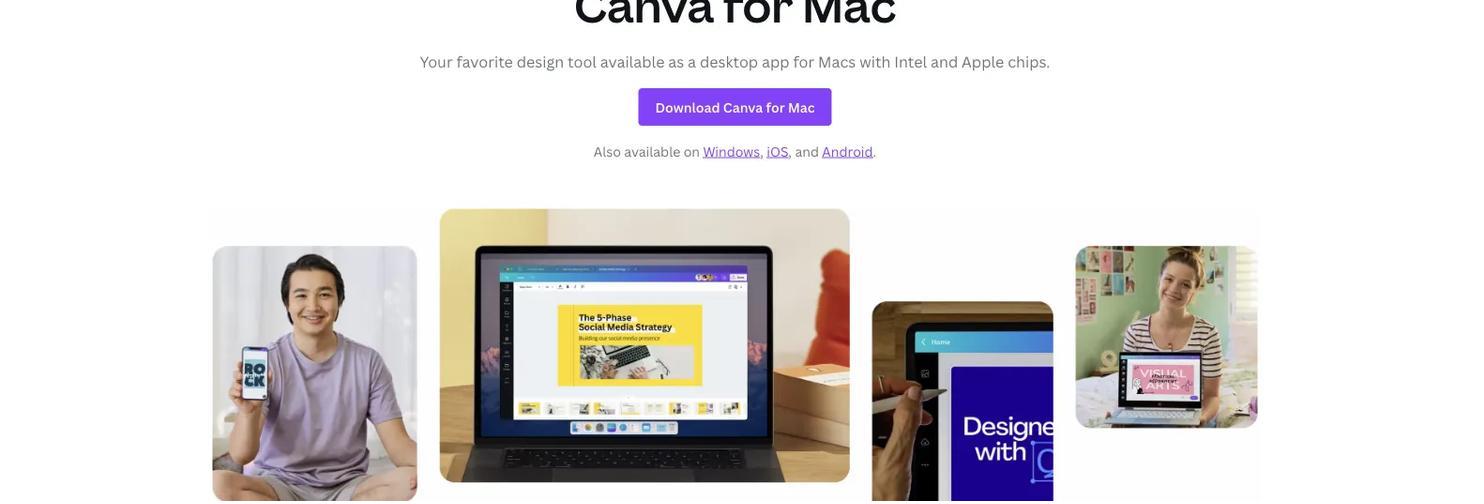 Task type: vqa. For each thing, say whether or not it's contained in the screenshot.
designs
no



Task type: locate. For each thing, give the bounding box(es) containing it.
and right ios "link"
[[795, 143, 819, 160]]

also
[[594, 143, 621, 160]]

windows link
[[703, 143, 760, 160]]

,
[[760, 143, 764, 160], [788, 143, 792, 160]]

, left ios "link"
[[760, 143, 764, 160]]

and
[[931, 52, 958, 72], [795, 143, 819, 160]]

2 , from the left
[[788, 143, 792, 160]]

your
[[420, 52, 453, 72]]

apple
[[962, 52, 1004, 72]]

windows
[[703, 143, 760, 160]]

android link
[[822, 143, 873, 160]]

1 , from the left
[[760, 143, 764, 160]]

as
[[668, 52, 684, 72]]

your favorite design tool available as a desktop app for macs with intel and apple chips.
[[420, 52, 1050, 72]]

0 horizontal spatial ,
[[760, 143, 764, 160]]

tool
[[568, 52, 597, 72]]

macs
[[818, 52, 856, 72]]

and right intel
[[931, 52, 958, 72]]

canva desktop app for mac image
[[213, 209, 1258, 501]]

available left on on the top left of page
[[624, 143, 680, 160]]

, left 'android' link
[[788, 143, 792, 160]]

intel
[[894, 52, 927, 72]]

1 vertical spatial and
[[795, 143, 819, 160]]

0 vertical spatial and
[[931, 52, 958, 72]]

1 horizontal spatial ,
[[788, 143, 792, 160]]

ios link
[[767, 143, 788, 160]]

available
[[600, 52, 665, 72], [624, 143, 680, 160]]

available left as
[[600, 52, 665, 72]]

0 vertical spatial available
[[600, 52, 665, 72]]

with
[[860, 52, 891, 72]]

0 horizontal spatial and
[[795, 143, 819, 160]]

also available on windows , ios , and android .
[[594, 143, 876, 160]]

1 horizontal spatial and
[[931, 52, 958, 72]]



Task type: describe. For each thing, give the bounding box(es) containing it.
desktop
[[700, 52, 758, 72]]

ios
[[767, 143, 788, 160]]

app
[[762, 52, 790, 72]]

a
[[688, 52, 696, 72]]

for
[[793, 52, 815, 72]]

favorite
[[456, 52, 513, 72]]

chips.
[[1008, 52, 1050, 72]]

design
[[517, 52, 564, 72]]

.
[[873, 143, 876, 160]]

android
[[822, 143, 873, 160]]

on
[[684, 143, 700, 160]]

1 vertical spatial available
[[624, 143, 680, 160]]



